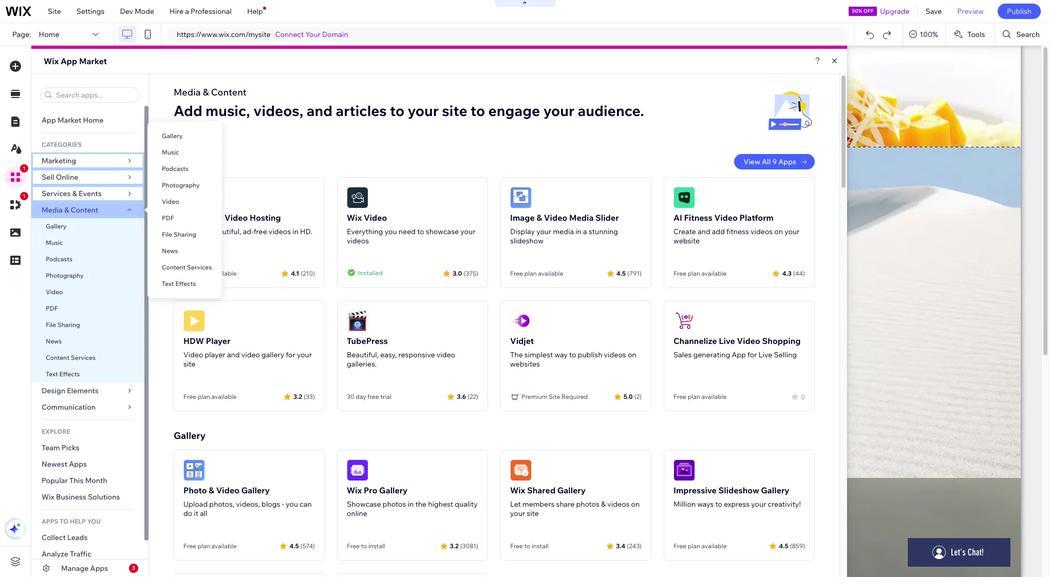 Task type: vqa. For each thing, say whether or not it's contained in the screenshot.


Task type: describe. For each thing, give the bounding box(es) containing it.
view all 9 apps
[[744, 157, 797, 167]]

channelize live video shopping sales generating app for live selling
[[674, 336, 801, 360]]

(859)
[[791, 543, 806, 550]]

image & video media slider logo image
[[511, 187, 532, 209]]

free inside "iplayerhd video hosting display beautiful, ad-free videos in hd."
[[254, 227, 267, 236]]

your inside wix shared gallery let members share photos & videos on your site
[[511, 509, 526, 519]]

professional
[[191, 7, 232, 16]]

gallery inside wix shared gallery let members share photos & videos on your site
[[558, 486, 586, 496]]

content inside media & content add music, videos, and articles to your site to engage your audience.
[[211, 86, 247, 98]]

view all 9 apps link
[[735, 154, 815, 170]]

free for ai fitness video platform
[[674, 270, 687, 278]]

podcasts for the topmost the podcasts link
[[162, 165, 189, 173]]

tubepress logo image
[[347, 311, 369, 332]]

site inside wix shared gallery let members share photos & videos on your site
[[527, 509, 539, 519]]

collect
[[42, 534, 66, 543]]

sales
[[674, 351, 692, 360]]

plan down sales
[[688, 393, 701, 401]]

0 horizontal spatial app
[[42, 116, 56, 125]]

team
[[42, 444, 60, 453]]

hdw player video player and video gallery for your site
[[184, 336, 312, 369]]

3.4 (243)
[[616, 543, 642, 550]]

iplayerhd
[[184, 213, 223, 223]]

4.5 for image & video media slider
[[617, 270, 626, 277]]

settings
[[77, 7, 105, 16]]

to
[[60, 518, 68, 526]]

articles
[[336, 102, 387, 120]]

slider
[[596, 213, 619, 223]]

communication link
[[31, 399, 144, 416]]

available for display
[[212, 270, 237, 278]]

text effects link for bottom the podcasts link
[[31, 367, 144, 383]]

upload
[[184, 500, 208, 509]]

categories
[[42, 141, 82, 149]]

tubepress beautiful, easy, responsive video galleries.
[[347, 336, 456, 369]]

0 vertical spatial file sharing
[[162, 231, 196, 239]]

free for hdw player
[[184, 393, 196, 401]]

you inside photo & video gallery upload photos, videos, blogs - you can do it all
[[286, 500, 298, 509]]

popular this month link
[[31, 473, 144, 489]]

photos inside wix shared gallery let members share photos & videos on your site
[[577, 500, 600, 509]]

& for services & events
[[72, 189, 77, 198]]

(791)
[[628, 270, 642, 277]]

free for image & video media slider
[[511, 270, 523, 278]]

leads
[[67, 534, 88, 543]]

media for media & content add music, videos, and articles to your site to engage your audience.
[[174, 86, 201, 98]]

ai fitness video platform logo image
[[674, 187, 696, 209]]

0 vertical spatial a
[[185, 7, 189, 16]]

0 vertical spatial photography
[[162, 181, 200, 189]]

0 vertical spatial home
[[39, 30, 59, 39]]

content services for 'news' link corresponding to 'file sharing' link corresponding to pdf link corresponding to the topmost the podcasts link
[[162, 264, 212, 271]]

video inside hdw player video player and video gallery for your site
[[241, 351, 260, 360]]

1 1 button from the top
[[5, 165, 28, 188]]

pdf link for the topmost the podcasts link
[[148, 210, 222, 227]]

available for million
[[702, 543, 727, 551]]

video inside hdw player video player and video gallery for your site
[[184, 351, 203, 360]]

videos for wix shared gallery
[[608, 500, 630, 509]]

you inside wix video everything you need to showcase your videos
[[385, 227, 397, 236]]

display inside "iplayerhd video hosting display beautiful, ad-free videos in hd."
[[184, 227, 208, 236]]

wix shared gallery logo image
[[511, 460, 532, 482]]

collect leads link
[[31, 530, 144, 547]]

popular this month
[[42, 477, 107, 486]]

(574)
[[301, 543, 315, 550]]

media inside image & video media slider display your media in a stunning slideshow
[[570, 213, 594, 223]]

plan for platform
[[688, 270, 701, 278]]

0 horizontal spatial music
[[46, 239, 63, 247]]

add
[[712, 227, 725, 236]]

wix business solutions link
[[31, 489, 144, 506]]

wix for wix video everything you need to showcase your videos
[[347, 213, 362, 223]]

creativity!
[[768, 500, 801, 509]]

videos inside "iplayerhd video hosting display beautiful, ad-free videos in hd."
[[269, 227, 291, 236]]

your inside ai fitness video platform create and add fitness videos on your website
[[785, 227, 800, 236]]

video link for pdf link corresponding to the topmost the podcasts link
[[148, 194, 222, 210]]

0 horizontal spatial live
[[719, 336, 736, 347]]

premium
[[522, 393, 548, 401]]

blogs
[[262, 500, 280, 509]]

hire a professional
[[170, 7, 232, 16]]

4.1
[[291, 270, 299, 277]]

100% button
[[904, 23, 946, 46]]

engage
[[489, 102, 541, 120]]

free plan available for media
[[511, 270, 564, 278]]

for for live
[[748, 351, 757, 360]]

9
[[773, 157, 777, 167]]

tools
[[968, 30, 986, 39]]

3.2 for wix pro gallery
[[450, 543, 459, 550]]

you
[[87, 518, 101, 526]]

elements
[[67, 387, 99, 396]]

way
[[555, 351, 568, 360]]

apps for manage apps
[[90, 564, 108, 574]]

app market home
[[42, 116, 103, 125]]

video link for pdf link corresponding to bottom the podcasts link
[[31, 284, 144, 301]]

the
[[511, 351, 523, 360]]

free for iplayerhd video hosting
[[184, 270, 196, 278]]

1 horizontal spatial site
[[549, 393, 561, 401]]

wix for wix app market
[[44, 56, 59, 66]]

available down 'generating' at the bottom of page
[[702, 393, 727, 401]]

1 horizontal spatial free
[[368, 393, 379, 401]]

photography link for the topmost the podcasts link
[[148, 177, 222, 194]]

free to install for shared
[[511, 543, 549, 551]]

wix for wix business solutions
[[42, 493, 54, 502]]

text for bottom the podcasts link text effects link
[[46, 371, 58, 378]]

file sharing link for pdf link corresponding to the topmost the podcasts link
[[148, 227, 222, 243]]

apps for newest apps
[[69, 460, 87, 469]]

1 for 2nd 1 button from the bottom
[[23, 166, 26, 172]]

text effects for bottom the podcasts link text effects link
[[46, 371, 80, 378]]

4.5 for photo & video gallery
[[290, 543, 299, 550]]

domain
[[322, 30, 348, 39]]

preview button
[[950, 0, 992, 23]]

in inside wix pro gallery showcase photos in the highest quality online
[[408, 500, 414, 509]]

free for impressive slideshow gallery
[[674, 543, 687, 551]]

video inside "iplayerhd video hosting display beautiful, ad-free videos in hd."
[[225, 213, 248, 223]]

manage
[[61, 564, 89, 574]]

generating
[[694, 351, 731, 360]]

gallery down the media & content
[[46, 223, 67, 230]]

photos inside wix pro gallery showcase photos in the highest quality online
[[383, 500, 406, 509]]

Search apps... field
[[53, 88, 136, 102]]

news for bottom the podcasts link
[[46, 338, 62, 345]]

app inside channelize live video shopping sales generating app for live selling
[[732, 351, 746, 360]]

3.0 (375)
[[453, 270, 479, 277]]

gallery
[[262, 351, 284, 360]]

player
[[205, 351, 226, 360]]

2 horizontal spatial apps
[[779, 157, 797, 167]]

collect leads
[[42, 534, 88, 543]]

popular
[[42, 477, 68, 486]]

wix shared gallery let members share photos & videos on your site
[[511, 486, 640, 519]]

in for hosting
[[293, 227, 299, 236]]

in for video
[[576, 227, 582, 236]]

3.4
[[616, 543, 626, 550]]

4.5 (791)
[[617, 270, 642, 277]]

dev
[[120, 7, 133, 16]]

gallery inside impressive slideshow gallery million ways to express your creativity!
[[762, 486, 790, 496]]

to left engage
[[471, 102, 485, 120]]

3.6 (22)
[[457, 393, 479, 401]]

gallery inside wix pro gallery showcase photos in the highest quality online
[[379, 486, 408, 496]]

and inside ai fitness video platform create and add fitness videos on your website
[[698, 227, 711, 236]]

hdw player logo image
[[184, 311, 205, 332]]

share
[[557, 500, 575, 509]]

1 vertical spatial photography
[[46, 272, 84, 280]]

1 horizontal spatial music
[[162, 149, 179, 156]]

4.3
[[783, 270, 792, 277]]

need
[[399, 227, 416, 236]]

install for pro
[[369, 543, 385, 551]]

videos for wix video
[[347, 236, 369, 246]]

free plan available for platform
[[674, 270, 727, 278]]

to down the members
[[525, 543, 531, 551]]

3.2 (33)
[[294, 393, 315, 401]]

content services link for text effects link corresponding to the topmost the podcasts link
[[148, 260, 222, 276]]

free plan available for player
[[184, 393, 237, 401]]

photo & video gallery upload photos, videos, blogs - you can do it all
[[184, 486, 312, 519]]

0 vertical spatial site
[[48, 7, 61, 16]]

media & content link
[[31, 202, 144, 218]]

1 vertical spatial podcasts link
[[31, 251, 144, 268]]

free for photo & video gallery
[[184, 543, 196, 551]]

0 vertical spatial market
[[79, 56, 107, 66]]

50% off
[[852, 8, 874, 14]]

plan for media
[[525, 270, 537, 278]]

analyze traffic
[[42, 550, 91, 559]]

image
[[511, 213, 535, 223]]

news link for pdf link corresponding to bottom the podcasts link's 'file sharing' link
[[31, 334, 144, 350]]

shopping
[[763, 336, 801, 347]]

platform
[[740, 213, 774, 223]]

gallery down add
[[162, 132, 183, 140]]

publish
[[1008, 7, 1032, 16]]

let
[[511, 500, 521, 509]]

services for photography link for the topmost the podcasts link
[[187, 264, 212, 271]]

video inside wix video everything you need to showcase your videos
[[364, 213, 387, 223]]

fitness
[[685, 213, 713, 223]]

& for media & content
[[64, 206, 69, 215]]

0 vertical spatial app
[[61, 56, 77, 66]]

1 vertical spatial market
[[58, 116, 81, 125]]

4.3 (44)
[[783, 270, 806, 277]]

30 day free trial
[[347, 393, 392, 401]]

5.0 (2)
[[624, 393, 642, 401]]

free to install for pro
[[347, 543, 385, 551]]

music link for the topmost the podcasts link
[[148, 144, 222, 161]]

iplayerhd video hosting logo image
[[184, 187, 205, 209]]

content services for 'news' link related to pdf link corresponding to bottom the podcasts link's 'file sharing' link
[[46, 354, 96, 362]]

gallery link for bottom the podcasts link
[[31, 218, 144, 235]]

app market home link
[[31, 112, 144, 129]]

trial
[[381, 393, 392, 401]]

1 horizontal spatial live
[[759, 351, 773, 360]]

(3081)
[[461, 543, 479, 550]]

videos, inside media & content add music, videos, and articles to your site to engage your audience.
[[254, 102, 304, 120]]

a inside image & video media slider display your media in a stunning slideshow
[[584, 227, 587, 236]]

(2)
[[635, 393, 642, 401]]

available for player
[[212, 393, 237, 401]]

installed
[[358, 269, 383, 277]]

100%
[[920, 30, 939, 39]]

media & content add music, videos, and articles to your site to engage your audience.
[[174, 86, 645, 120]]

pdf for pdf link corresponding to the topmost the podcasts link
[[162, 214, 174, 222]]

1 horizontal spatial home
[[83, 116, 103, 125]]

videos for ai fitness video platform
[[751, 227, 773, 236]]

media & content
[[42, 206, 98, 215]]



Task type: locate. For each thing, give the bounding box(es) containing it.
1 vertical spatial text effects
[[46, 371, 80, 378]]

live left selling on the bottom of page
[[759, 351, 773, 360]]

0
[[802, 394, 806, 401]]

1 for from the left
[[286, 351, 296, 360]]

to right way
[[570, 351, 577, 360]]

photography link
[[148, 177, 222, 194], [31, 268, 144, 284]]

install for shared
[[532, 543, 549, 551]]

0 vertical spatial music
[[162, 149, 179, 156]]

1 horizontal spatial for
[[748, 351, 757, 360]]

1 horizontal spatial text effects
[[162, 280, 196, 288]]

plan down all
[[198, 543, 210, 551]]

& right share
[[602, 500, 606, 509]]

your inside image & video media slider display your media in a stunning slideshow
[[537, 227, 552, 236]]

0 vertical spatial apps
[[779, 157, 797, 167]]

market up search apps... field
[[79, 56, 107, 66]]

0 vertical spatial news
[[162, 247, 178, 255]]

1 left services & events
[[23, 193, 26, 199]]

0 horizontal spatial gallery link
[[31, 218, 144, 235]]

& for media & content add music, videos, and articles to your site to engage your audience.
[[203, 86, 209, 98]]

1 vertical spatial app
[[42, 116, 56, 125]]

plan for gallery
[[198, 543, 210, 551]]

gallery up creativity!
[[762, 486, 790, 496]]

4.5
[[617, 270, 626, 277], [290, 543, 299, 550], [780, 543, 789, 550]]

you left need
[[385, 227, 397, 236]]

design elements link
[[31, 383, 144, 399]]

1 horizontal spatial you
[[385, 227, 397, 236]]

newest apps link
[[31, 457, 144, 473]]

0 horizontal spatial video link
[[31, 284, 144, 301]]

impressive
[[674, 486, 717, 496]]

4.5 left (791)
[[617, 270, 626, 277]]

0 horizontal spatial content services link
[[31, 350, 144, 367]]

4.5 left "(859)"
[[780, 543, 789, 550]]

1 horizontal spatial text
[[162, 280, 174, 288]]

1 vertical spatial music link
[[31, 235, 144, 251]]

0 vertical spatial live
[[719, 336, 736, 347]]

1 horizontal spatial 4.5
[[617, 270, 626, 277]]

videos inside ai fitness video platform create and add fitness videos on your website
[[751, 227, 773, 236]]

video
[[241, 351, 260, 360], [437, 351, 456, 360]]

3
[[132, 566, 135, 572]]

30
[[347, 393, 355, 401]]

site inside hdw player video player and video gallery for your site
[[184, 360, 196, 369]]

photo & video gallery logo image
[[184, 460, 205, 482]]

1 horizontal spatial music link
[[148, 144, 222, 161]]

1 vertical spatial music
[[46, 239, 63, 247]]

0 horizontal spatial pdf
[[46, 305, 58, 313]]

2 vertical spatial site
[[527, 509, 539, 519]]

2 install from the left
[[532, 543, 549, 551]]

4.1 (210)
[[291, 270, 315, 277]]

services up elements
[[71, 354, 96, 362]]

podcasts down the media & content
[[46, 256, 72, 263]]

text effects link for the topmost the podcasts link
[[148, 276, 222, 293]]

pdf link for bottom the podcasts link
[[31, 301, 144, 317]]

your
[[408, 102, 439, 120], [544, 102, 575, 120], [461, 227, 476, 236], [537, 227, 552, 236], [785, 227, 800, 236], [297, 351, 312, 360], [752, 500, 767, 509], [511, 509, 526, 519]]

0 horizontal spatial effects
[[59, 371, 80, 378]]

free right day
[[368, 393, 379, 401]]

5.0
[[624, 393, 633, 401]]

effects up hdw player logo
[[176, 280, 196, 288]]

media for media & content
[[42, 206, 63, 215]]

wix inside wix video everything you need to showcase your videos
[[347, 213, 362, 223]]

video inside tubepress beautiful, easy, responsive video galleries.
[[437, 351, 456, 360]]

0 horizontal spatial you
[[286, 500, 298, 509]]

0 vertical spatial pdf link
[[148, 210, 222, 227]]

app up search apps... field
[[61, 56, 77, 66]]

media
[[174, 86, 201, 98], [42, 206, 63, 215], [570, 213, 594, 223]]

3.0
[[453, 270, 462, 277]]

for for player
[[286, 351, 296, 360]]

1 video from the left
[[241, 351, 260, 360]]

sharing for pdf link corresponding to the topmost the podcasts link
[[174, 231, 196, 239]]

1 vertical spatial and
[[698, 227, 711, 236]]

free plan available for million
[[674, 543, 727, 551]]

0 horizontal spatial 4.5
[[290, 543, 299, 550]]

media down services & events
[[42, 206, 63, 215]]

1 1 from the top
[[23, 166, 26, 172]]

video left the "gallery"
[[241, 351, 260, 360]]

on up 5.0 (2)
[[628, 351, 637, 360]]

0 vertical spatial on
[[775, 227, 784, 236]]

for inside channelize live video shopping sales generating app for live selling
[[748, 351, 757, 360]]

gallery link down add
[[148, 128, 222, 144]]

publish button
[[998, 4, 1042, 19]]

available for gallery
[[212, 543, 237, 551]]

videos up installed
[[347, 236, 369, 246]]

free to install down the members
[[511, 543, 549, 551]]

& inside image & video media slider display your media in a stunning slideshow
[[537, 213, 543, 223]]

marketing link
[[31, 153, 144, 169]]

photos right share
[[577, 500, 600, 509]]

videos, left blogs
[[236, 500, 260, 509]]

audience.
[[578, 102, 645, 120]]

news link for 'file sharing' link corresponding to pdf link corresponding to the topmost the podcasts link
[[148, 243, 222, 260]]

1 vertical spatial services
[[187, 264, 212, 271]]

0 vertical spatial gallery link
[[148, 128, 222, 144]]

site left "settings"
[[48, 7, 61, 16]]

2 free to install from the left
[[511, 543, 549, 551]]

services
[[42, 189, 71, 198], [187, 264, 212, 271], [71, 354, 96, 362]]

premium site required
[[522, 393, 588, 401]]

2 video from the left
[[437, 351, 456, 360]]

can
[[300, 500, 312, 509]]

0 vertical spatial text
[[162, 280, 174, 288]]

image & video media slider display your media in a stunning slideshow
[[511, 213, 619, 246]]

everything
[[347, 227, 383, 236]]

apps
[[42, 518, 58, 526]]

on inside wix shared gallery let members share photos & videos on your site
[[632, 500, 640, 509]]

1 horizontal spatial 3.2
[[450, 543, 459, 550]]

0 horizontal spatial podcasts
[[46, 256, 72, 263]]

in
[[293, 227, 299, 236], [576, 227, 582, 236], [408, 500, 414, 509]]

channelize live video shopping logo image
[[674, 311, 696, 332]]

free plan available down website
[[674, 270, 727, 278]]

0 horizontal spatial a
[[185, 7, 189, 16]]

market
[[79, 56, 107, 66], [58, 116, 81, 125]]

& inside media & content add music, videos, and articles to your site to engage your audience.
[[203, 86, 209, 98]]

plan down website
[[688, 270, 701, 278]]

on inside vidjet the simplest way to publish videos on websites
[[628, 351, 637, 360]]

you right -
[[286, 500, 298, 509]]

text effects link up hdw player logo
[[148, 276, 222, 293]]

0 vertical spatial you
[[385, 227, 397, 236]]

available
[[212, 270, 237, 278], [539, 270, 564, 278], [702, 270, 727, 278], [212, 393, 237, 401], [702, 393, 727, 401], [212, 543, 237, 551], [702, 543, 727, 551]]

and inside hdw player video player and video gallery for your site
[[227, 351, 240, 360]]

required
[[562, 393, 588, 401]]

1 vertical spatial free
[[368, 393, 379, 401]]

in inside "iplayerhd video hosting display beautiful, ad-free videos in hd."
[[293, 227, 299, 236]]

1 vertical spatial live
[[759, 351, 773, 360]]

on up (243)
[[632, 500, 640, 509]]

& right image
[[537, 213, 543, 223]]

1 install from the left
[[369, 543, 385, 551]]

wix pro gallery showcase photos in the highest quality online
[[347, 486, 478, 519]]

videos down platform
[[751, 227, 773, 236]]

wix inside wix pro gallery showcase photos in the highest quality online
[[347, 486, 362, 496]]

& for photo & video gallery upload photos, videos, blogs - you can do it all
[[209, 486, 214, 496]]

player
[[206, 336, 231, 347]]

1 horizontal spatial free to install
[[511, 543, 549, 551]]

display inside image & video media slider display your media in a stunning slideshow
[[511, 227, 535, 236]]

effects up design elements
[[59, 371, 80, 378]]

file sharing link for pdf link corresponding to bottom the podcasts link
[[31, 317, 144, 334]]

videos inside wix video everything you need to showcase your videos
[[347, 236, 369, 246]]

podcasts for bottom the podcasts link
[[46, 256, 72, 263]]

photo
[[184, 486, 207, 496]]

file
[[162, 231, 172, 239], [46, 321, 56, 329]]

1 photos from the left
[[383, 500, 406, 509]]

apps right 9
[[779, 157, 797, 167]]

podcasts link
[[148, 161, 222, 177], [31, 251, 144, 268]]

to right 'ways'
[[716, 500, 723, 509]]

(243)
[[627, 543, 642, 550]]

video inside photo & video gallery upload photos, videos, blogs - you can do it all
[[216, 486, 240, 496]]

3.2 left the (3081)
[[450, 543, 459, 550]]

free for wix pro gallery
[[347, 543, 360, 551]]

plan for million
[[688, 543, 701, 551]]

1 vertical spatial podcasts
[[46, 256, 72, 263]]

text for text effects link corresponding to the topmost the podcasts link
[[162, 280, 174, 288]]

media inside media & content add music, videos, and articles to your site to engage your audience.
[[174, 86, 201, 98]]

3.2 left (33)
[[294, 393, 302, 401]]

2 1 button from the top
[[5, 192, 28, 216]]

0 vertical spatial effects
[[176, 280, 196, 288]]

pdf for pdf link corresponding to bottom the podcasts link
[[46, 305, 58, 313]]

0 vertical spatial free
[[254, 227, 267, 236]]

and right player
[[227, 351, 240, 360]]

gallery link for the topmost the podcasts link
[[148, 128, 222, 144]]

1 left marketing at top
[[23, 166, 26, 172]]

1 horizontal spatial photography
[[162, 181, 200, 189]]

podcasts
[[162, 165, 189, 173], [46, 256, 72, 263]]

0 vertical spatial 3.2
[[294, 393, 302, 401]]

0 vertical spatial content services
[[162, 264, 212, 271]]

0 vertical spatial text effects link
[[148, 276, 222, 293]]

1 free to install from the left
[[347, 543, 385, 551]]

4.5 for impressive slideshow gallery
[[780, 543, 789, 550]]

gallery right pro
[[379, 486, 408, 496]]

content services link for bottom the podcasts link text effects link
[[31, 350, 144, 367]]

free to install
[[347, 543, 385, 551], [511, 543, 549, 551]]

your inside impressive slideshow gallery million ways to express your creativity!
[[752, 500, 767, 509]]

1 horizontal spatial podcasts link
[[148, 161, 222, 177]]

picks
[[62, 444, 79, 453]]

analyze traffic link
[[31, 547, 144, 563]]

wix for wix pro gallery showcase photos in the highest quality online
[[347, 486, 362, 496]]

photography
[[162, 181, 200, 189], [46, 272, 84, 280]]

2 1 from the top
[[23, 193, 26, 199]]

videos right publish
[[604, 351, 627, 360]]

4.5 (574)
[[290, 543, 315, 550]]

effects for content services 'link' related to text effects link corresponding to the topmost the podcasts link
[[176, 280, 196, 288]]

1 horizontal spatial photos
[[577, 500, 600, 509]]

wix video logo image
[[347, 187, 369, 209]]

publish
[[578, 351, 603, 360]]

podcasts link down media & content link
[[31, 251, 144, 268]]

events
[[79, 189, 102, 198]]

for inside hdw player video player and video gallery for your site
[[286, 351, 296, 360]]

channelize
[[674, 336, 717, 347]]

to right articles
[[390, 102, 405, 120]]

music down the media & content
[[46, 239, 63, 247]]

plan down slideshow
[[525, 270, 537, 278]]

0 vertical spatial and
[[307, 102, 333, 120]]

& right photo
[[209, 486, 214, 496]]

2 vertical spatial apps
[[90, 564, 108, 574]]

video inside image & video media slider display your media in a stunning slideshow
[[544, 213, 568, 223]]

0 horizontal spatial file sharing
[[46, 321, 80, 329]]

free plan available down 'ways'
[[674, 543, 727, 551]]

3.2 for hdw player
[[294, 393, 302, 401]]

0 horizontal spatial news
[[46, 338, 62, 345]]

podcasts up iplayerhd video hosting logo
[[162, 165, 189, 173]]

your inside wix video everything you need to showcase your videos
[[461, 227, 476, 236]]

music link for bottom the podcasts link
[[31, 235, 144, 251]]

install down showcase
[[369, 543, 385, 551]]

fitness
[[727, 227, 750, 236]]

0 vertical spatial content services link
[[148, 260, 222, 276]]

1 horizontal spatial and
[[307, 102, 333, 120]]

music link down media & content link
[[31, 235, 144, 251]]

2 horizontal spatial site
[[527, 509, 539, 519]]

photos,
[[209, 500, 235, 509]]

1 vertical spatial a
[[584, 227, 587, 236]]

1 vertical spatial you
[[286, 500, 298, 509]]

0 vertical spatial text effects
[[162, 280, 196, 288]]

hosting
[[250, 213, 281, 223]]

news link down iplayerhd
[[148, 243, 222, 260]]

0 vertical spatial videos,
[[254, 102, 304, 120]]

free plan available down player
[[184, 393, 237, 401]]

0 vertical spatial file sharing link
[[148, 227, 222, 243]]

text effects for text effects link corresponding to the topmost the podcasts link
[[162, 280, 196, 288]]

1 horizontal spatial in
[[408, 500, 414, 509]]

express
[[724, 500, 750, 509]]

3.6
[[457, 393, 466, 401]]

tubepress
[[347, 336, 388, 347]]

available down the photos,
[[212, 543, 237, 551]]

effects for content services 'link' for bottom the podcasts link text effects link
[[59, 371, 80, 378]]

wix inside "link"
[[42, 493, 54, 502]]

0 horizontal spatial site
[[48, 7, 61, 16]]

a left stunning on the top right of the page
[[584, 227, 587, 236]]

business
[[56, 493, 86, 502]]

0 horizontal spatial pdf link
[[31, 301, 144, 317]]

services & events link
[[31, 186, 144, 202]]

1 vertical spatial 1
[[23, 193, 26, 199]]

free plan available down 'generating' at the bottom of page
[[674, 393, 727, 401]]

wix app market
[[44, 56, 107, 66]]

photography link for bottom the podcasts link
[[31, 268, 144, 284]]

apps down analyze traffic link
[[90, 564, 108, 574]]

free plan available for display
[[184, 270, 237, 278]]

million
[[674, 500, 696, 509]]

help
[[70, 518, 86, 526]]

apps up this
[[69, 460, 87, 469]]

create
[[674, 227, 697, 236]]

music,
[[206, 102, 250, 120]]

0 horizontal spatial apps
[[69, 460, 87, 469]]

https://www.wix.com/mysite
[[177, 30, 271, 39]]

plan down player
[[198, 393, 210, 401]]

& down services & events
[[64, 206, 69, 215]]

wix inside wix shared gallery let members share photos & videos on your site
[[511, 486, 526, 496]]

home down search apps... field
[[83, 116, 103, 125]]

text effects up design elements
[[46, 371, 80, 378]]

newest apps
[[42, 460, 87, 469]]

1 for second 1 button from the top
[[23, 193, 26, 199]]

on right fitness
[[775, 227, 784, 236]]

music down add
[[162, 149, 179, 156]]

to inside wix video everything you need to showcase your videos
[[418, 227, 424, 236]]

media up media
[[570, 213, 594, 223]]

easy,
[[381, 351, 397, 360]]

1 horizontal spatial file sharing
[[162, 231, 196, 239]]

ai
[[674, 213, 683, 223]]

0 horizontal spatial 3.2
[[294, 393, 302, 401]]

for left selling on the bottom of page
[[748, 351, 757, 360]]

0 horizontal spatial video
[[241, 351, 260, 360]]

0 vertical spatial podcasts
[[162, 165, 189, 173]]

0 horizontal spatial music link
[[31, 235, 144, 251]]

& for image & video media slider display your media in a stunning slideshow
[[537, 213, 543, 223]]

text effects up hdw player logo
[[162, 280, 196, 288]]

& up music,
[[203, 86, 209, 98]]

your inside hdw player video player and video gallery for your site
[[297, 351, 312, 360]]

display down iplayerhd
[[184, 227, 208, 236]]

vidjet logo image
[[511, 311, 532, 332]]

1 vertical spatial apps
[[69, 460, 87, 469]]

4.5 (859)
[[780, 543, 806, 550]]

ai fitness video platform create and add fitness videos on your website
[[674, 213, 800, 246]]

2 for from the left
[[748, 351, 757, 360]]

1 horizontal spatial media
[[174, 86, 201, 98]]

2 horizontal spatial app
[[732, 351, 746, 360]]

videos inside wix shared gallery let members share photos & videos on your site
[[608, 500, 630, 509]]

0 horizontal spatial podcasts link
[[31, 251, 144, 268]]

photos
[[383, 500, 406, 509], [577, 500, 600, 509]]

showcase
[[347, 500, 381, 509]]

0 horizontal spatial for
[[286, 351, 296, 360]]

gallery up photo & video gallery logo
[[174, 430, 206, 442]]

1 vertical spatial news
[[46, 338, 62, 345]]

free plan available for gallery
[[184, 543, 237, 551]]

on for wix shared gallery
[[632, 500, 640, 509]]

video inside channelize live video shopping sales generating app for live selling
[[737, 336, 761, 347]]

available down slideshow
[[539, 270, 564, 278]]

file for pdf link corresponding to bottom the podcasts link
[[46, 321, 56, 329]]

0 horizontal spatial file sharing link
[[31, 317, 144, 334]]

to inside vidjet the simplest way to publish videos on websites
[[570, 351, 577, 360]]

apps to help you
[[42, 518, 101, 526]]

videos, inside photo & video gallery upload photos, videos, blogs - you can do it all
[[236, 500, 260, 509]]

in inside image & video media slider display your media in a stunning slideshow
[[576, 227, 582, 236]]

free down hosting
[[254, 227, 267, 236]]

hdw
[[184, 336, 204, 347]]

wix pro gallery logo image
[[347, 460, 369, 482]]

available for platform
[[702, 270, 727, 278]]

plan for display
[[198, 270, 210, 278]]

sharing for pdf link corresponding to bottom the podcasts link
[[57, 321, 80, 329]]

dev mode
[[120, 7, 154, 16]]

1 vertical spatial photography link
[[31, 268, 144, 284]]

install down the members
[[532, 543, 549, 551]]

shared
[[527, 486, 556, 496]]

1 display from the left
[[184, 227, 208, 236]]

showcase
[[426, 227, 459, 236]]

(22)
[[468, 393, 479, 401]]

plan for player
[[198, 393, 210, 401]]

on for ai fitness video platform
[[775, 227, 784, 236]]

on inside ai fitness video platform create and add fitness videos on your website
[[775, 227, 784, 236]]

1 horizontal spatial app
[[61, 56, 77, 66]]

and inside media & content add music, videos, and articles to your site to engage your audience.
[[307, 102, 333, 120]]

(210)
[[301, 270, 315, 277]]

to down online
[[361, 543, 367, 551]]

on
[[775, 227, 784, 236], [628, 351, 637, 360], [632, 500, 640, 509]]

0 vertical spatial services
[[42, 189, 71, 198]]

1 vertical spatial content services link
[[31, 350, 144, 367]]

2 vertical spatial app
[[732, 351, 746, 360]]

design
[[42, 387, 65, 396]]

0 vertical spatial photography link
[[148, 177, 222, 194]]

& inside photo & video gallery upload photos, videos, blogs - you can do it all
[[209, 486, 214, 496]]

videos down hosting
[[269, 227, 291, 236]]

gallery link down the media & content
[[31, 218, 144, 235]]

services down sell online
[[42, 189, 71, 198]]

2 photos from the left
[[577, 500, 600, 509]]

0 horizontal spatial site
[[184, 360, 196, 369]]

services for bottom the podcasts link's photography link
[[71, 354, 96, 362]]

traffic
[[70, 550, 91, 559]]

news for the topmost the podcasts link
[[162, 247, 178, 255]]

app
[[61, 56, 77, 66], [42, 116, 56, 125], [732, 351, 746, 360]]

month
[[85, 477, 107, 486]]

0 horizontal spatial install
[[369, 543, 385, 551]]

site inside media & content add music, videos, and articles to your site to engage your audience.
[[442, 102, 468, 120]]

to right need
[[418, 227, 424, 236]]

ways
[[698, 500, 714, 509]]

video inside ai fitness video platform create and add fitness videos on your website
[[715, 213, 738, 223]]

1 vertical spatial pdf link
[[31, 301, 144, 317]]

media up add
[[174, 86, 201, 98]]

free plan available down 'beautiful,'
[[184, 270, 237, 278]]

1 vertical spatial site
[[549, 393, 561, 401]]

display down image
[[511, 227, 535, 236]]

available down 'beautiful,'
[[212, 270, 237, 278]]

file for pdf link corresponding to the topmost the podcasts link
[[162, 231, 172, 239]]

beautiful,
[[347, 351, 379, 360]]

& inside wix shared gallery let members share photos & videos on your site
[[602, 500, 606, 509]]

available for media
[[539, 270, 564, 278]]

services & events
[[42, 189, 102, 198]]

and left add
[[698, 227, 711, 236]]

music link down add
[[148, 144, 222, 161]]

0 vertical spatial sharing
[[174, 231, 196, 239]]

available down player
[[212, 393, 237, 401]]

1 horizontal spatial text effects link
[[148, 276, 222, 293]]

vidjet the simplest way to publish videos on websites
[[511, 336, 637, 369]]

app up categories
[[42, 116, 56, 125]]

2 vertical spatial on
[[632, 500, 640, 509]]

app right 'generating' at the bottom of page
[[732, 351, 746, 360]]

design elements
[[42, 387, 99, 396]]

in right media
[[576, 227, 582, 236]]

gallery up blogs
[[242, 486, 270, 496]]

0 vertical spatial news link
[[148, 243, 222, 260]]

market up categories
[[58, 116, 81, 125]]

0 horizontal spatial text
[[46, 371, 58, 378]]

1 horizontal spatial content services
[[162, 264, 212, 271]]

videos, right music,
[[254, 102, 304, 120]]

to inside impressive slideshow gallery million ways to express your creativity!
[[716, 500, 723, 509]]

gallery inside photo & video gallery upload photos, videos, blogs - you can do it all
[[242, 486, 270, 496]]

live up 'generating' at the bottom of page
[[719, 336, 736, 347]]

iplayerhd video hosting display beautiful, ad-free videos in hd.
[[184, 213, 313, 236]]

1 horizontal spatial gallery link
[[148, 128, 222, 144]]

off
[[864, 8, 874, 14]]

news link up design elements link
[[31, 334, 144, 350]]

0 vertical spatial music link
[[148, 144, 222, 161]]

4.5 left (574)
[[290, 543, 299, 550]]

videos inside vidjet the simplest way to publish videos on websites
[[604, 351, 627, 360]]

podcasts link up iplayerhd video hosting logo
[[148, 161, 222, 177]]

services down 'beautiful,'
[[187, 264, 212, 271]]

photos left the
[[383, 500, 406, 509]]

wix for wix shared gallery let members share photos & videos on your site
[[511, 486, 526, 496]]

(375)
[[464, 270, 479, 277]]

1 horizontal spatial photography link
[[148, 177, 222, 194]]

free for wix shared gallery
[[511, 543, 523, 551]]

plan down 'beautiful,'
[[198, 270, 210, 278]]

video link
[[148, 194, 222, 210], [31, 284, 144, 301]]

2 display from the left
[[511, 227, 535, 236]]

0 vertical spatial podcasts link
[[148, 161, 222, 177]]

impressive slideshow gallery logo image
[[674, 460, 696, 482]]



